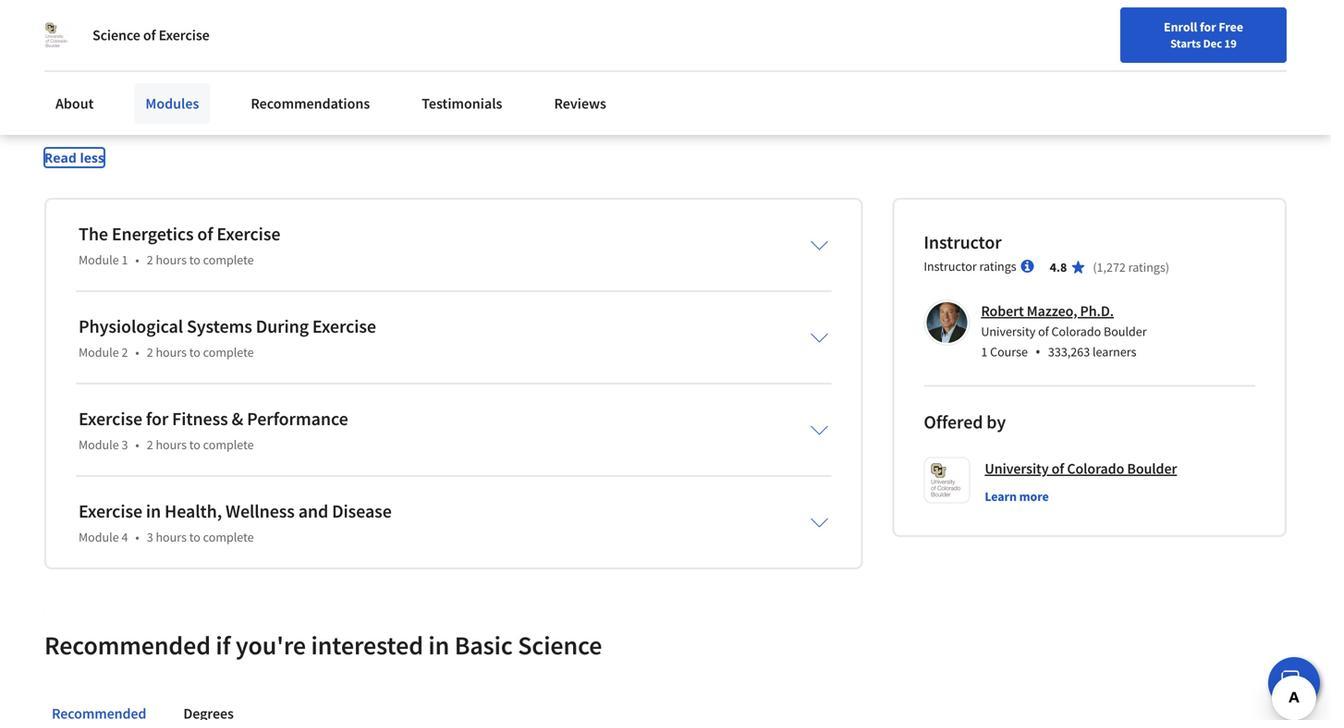 Task type: describe. For each thing, give the bounding box(es) containing it.
1 vertical spatial colorado
[[1068, 460, 1125, 478]]

starts
[[1171, 36, 1201, 51]]

333,263
[[1049, 344, 1090, 360]]

&
[[232, 408, 243, 431]]

wellness
[[226, 500, 295, 523]]

complete inside the energetics of exercise module 1 • 2 hours to complete
[[203, 252, 254, 268]]

university of colorado boulder
[[985, 460, 1178, 478]]

university inside robert mazzeo, ph.d. university of colorado boulder 1 course • 333,263 learners
[[982, 323, 1036, 340]]

the energetics of exercise module 1 • 2 hours to complete
[[79, 223, 281, 268]]

robert
[[982, 302, 1024, 321]]

of inside robert mazzeo, ph.d. university of colorado boulder 1 course • 333,263 learners
[[1039, 323, 1049, 340]]

1,272
[[1097, 259, 1126, 276]]

• inside exercise for fitness & performance module 3 • 2 hours to complete
[[135, 437, 139, 453]]

robert mazzeo, ph.d. image
[[927, 303, 968, 343]]

exercise inside the energetics of exercise module 1 • 2 hours to complete
[[217, 223, 281, 246]]

physiological
[[79, 315, 183, 338]]

• inside exercise in health, wellness and disease module 4 • 3 hours to complete
[[135, 529, 139, 546]]

physiological systems during exercise module 2 • 2 hours to complete
[[79, 315, 376, 361]]

( 1,272 ratings )
[[1093, 259, 1170, 276]]

reviews link
[[543, 83, 618, 124]]

• inside physiological systems during exercise module 2 • 2 hours to complete
[[135, 344, 139, 361]]

enroll
[[1164, 18, 1198, 35]]

to inside physiological systems during exercise module 2 • 2 hours to complete
[[189, 344, 201, 361]]

4
[[122, 529, 128, 546]]

exercise inside exercise for fitness & performance module 3 • 2 hours to complete
[[79, 408, 142, 431]]

the
[[79, 223, 108, 246]]

recommendations
[[251, 94, 370, 113]]

learn
[[985, 488, 1017, 505]]

learn more
[[985, 488, 1049, 505]]

testimonials
[[422, 94, 503, 113]]

health,
[[165, 500, 222, 523]]

recommended
[[44, 630, 211, 662]]

exercise for fitness & performance module 3 • 2 hours to complete
[[79, 408, 348, 453]]

3 inside exercise in health, wellness and disease module 4 • 3 hours to complete
[[147, 529, 153, 546]]

0 vertical spatial science
[[92, 26, 140, 44]]

course
[[991, 344, 1028, 360]]

module inside exercise for fitness & performance module 3 • 2 hours to complete
[[79, 437, 119, 453]]

ph.d.
[[1081, 302, 1114, 321]]

1 horizontal spatial ratings
[[1129, 259, 1166, 276]]

exercise inside exercise in health, wellness and disease module 4 • 3 hours to complete
[[79, 500, 142, 523]]

to inside exercise for fitness & performance module 3 • 2 hours to complete
[[189, 437, 201, 453]]

read less button
[[44, 148, 104, 168]]

(
[[1093, 259, 1097, 276]]

recommendations link
[[240, 83, 381, 124]]

during
[[256, 315, 309, 338]]

• inside robert mazzeo, ph.d. university of colorado boulder 1 course • 333,263 learners
[[1036, 342, 1041, 362]]

boulder inside university of colorado boulder link
[[1128, 460, 1178, 478]]

)
[[1166, 259, 1170, 276]]

offered by
[[924, 411, 1006, 434]]

read less
[[44, 149, 104, 167]]

free
[[1219, 18, 1244, 35]]

recommendation tabs tab list
[[44, 692, 1287, 720]]

interested
[[311, 630, 423, 662]]

complete inside exercise in health, wellness and disease module 4 • 3 hours to complete
[[203, 529, 254, 546]]

module inside the energetics of exercise module 1 • 2 hours to complete
[[79, 252, 119, 268]]

hours inside exercise for fitness & performance module 3 • 2 hours to complete
[[156, 437, 187, 453]]

for for enroll
[[1200, 18, 1217, 35]]

learners
[[1093, 344, 1137, 360]]



Task type: vqa. For each thing, say whether or not it's contained in the screenshot.
AND
yes



Task type: locate. For each thing, give the bounding box(es) containing it.
1 horizontal spatial in
[[429, 630, 450, 662]]

enroll for free starts dec 19
[[1164, 18, 1244, 51]]

about link
[[44, 83, 105, 124]]

1 complete from the top
[[203, 252, 254, 268]]

2
[[147, 252, 153, 268], [122, 344, 128, 361], [147, 344, 153, 361], [147, 437, 153, 453]]

to down "energetics"
[[189, 252, 201, 268]]

4 to from the top
[[189, 529, 201, 546]]

1 inside the energetics of exercise module 1 • 2 hours to complete
[[122, 252, 128, 268]]

1 vertical spatial instructor
[[924, 258, 977, 275]]

1 inside robert mazzeo, ph.d. university of colorado boulder 1 course • 333,263 learners
[[982, 344, 988, 360]]

instructor ratings
[[924, 258, 1017, 275]]

modules
[[146, 94, 199, 113]]

1 vertical spatial 3
[[147, 529, 153, 546]]

1
[[122, 252, 128, 268], [982, 344, 988, 360]]

complete up systems
[[203, 252, 254, 268]]

to down health,
[[189, 529, 201, 546]]

complete
[[203, 252, 254, 268], [203, 344, 254, 361], [203, 437, 254, 453], [203, 529, 254, 546]]

to inside exercise in health, wellness and disease module 4 • 3 hours to complete
[[189, 529, 201, 546]]

in
[[146, 500, 161, 523], [429, 630, 450, 662]]

1 vertical spatial 1
[[982, 344, 988, 360]]

hours
[[156, 252, 187, 268], [156, 344, 187, 361], [156, 437, 187, 453], [156, 529, 187, 546]]

1 horizontal spatial for
[[1200, 18, 1217, 35]]

performance
[[247, 408, 348, 431]]

for left fitness
[[146, 408, 169, 431]]

1 horizontal spatial 1
[[982, 344, 988, 360]]

3 hours from the top
[[156, 437, 187, 453]]

3 complete from the top
[[203, 437, 254, 453]]

instructor for instructor
[[924, 231, 1002, 254]]

science of exercise
[[92, 26, 210, 44]]

complete down systems
[[203, 344, 254, 361]]

complete down &
[[203, 437, 254, 453]]

instructor up instructor ratings
[[924, 231, 1002, 254]]

fitness
[[172, 408, 228, 431]]

0 vertical spatial for
[[1200, 18, 1217, 35]]

about
[[55, 94, 94, 113]]

hours inside exercise in health, wellness and disease module 4 • 3 hours to complete
[[156, 529, 187, 546]]

exercise inside physiological systems during exercise module 2 • 2 hours to complete
[[313, 315, 376, 338]]

4 complete from the top
[[203, 529, 254, 546]]

robert mazzeo, ph.d. university of colorado boulder 1 course • 333,263 learners
[[982, 302, 1147, 362]]

in inside exercise in health, wellness and disease module 4 • 3 hours to complete
[[146, 500, 161, 523]]

1 vertical spatial in
[[429, 630, 450, 662]]

4 module from the top
[[79, 529, 119, 546]]

instructor
[[924, 231, 1002, 254], [924, 258, 977, 275]]

2 inside exercise for fitness & performance module 3 • 2 hours to complete
[[147, 437, 153, 453]]

3
[[122, 437, 128, 453], [147, 529, 153, 546]]

if
[[216, 630, 231, 662]]

instructor for instructor ratings
[[924, 258, 977, 275]]

colorado
[[1052, 323, 1102, 340], [1068, 460, 1125, 478]]

2 hours from the top
[[156, 344, 187, 361]]

hours inside the energetics of exercise module 1 • 2 hours to complete
[[156, 252, 187, 268]]

0 horizontal spatial 1
[[122, 252, 128, 268]]

0 horizontal spatial science
[[92, 26, 140, 44]]

0 vertical spatial university
[[982, 323, 1036, 340]]

exercise in health, wellness and disease module 4 • 3 hours to complete
[[79, 500, 392, 546]]

ratings up "robert" in the top of the page
[[980, 258, 1017, 275]]

science
[[92, 26, 140, 44], [518, 630, 602, 662]]

0 vertical spatial instructor
[[924, 231, 1002, 254]]

4.8
[[1050, 259, 1068, 276]]

university of colorado boulder link
[[985, 458, 1178, 480]]

mazzeo,
[[1027, 302, 1078, 321]]

in left health,
[[146, 500, 161, 523]]

for
[[1200, 18, 1217, 35], [146, 408, 169, 431]]

1 module from the top
[[79, 252, 119, 268]]

hours down "energetics"
[[156, 252, 187, 268]]

basic
[[455, 630, 513, 662]]

in left basic
[[429, 630, 450, 662]]

learn more button
[[985, 488, 1049, 506]]

university of colorado boulder image
[[44, 22, 70, 48]]

module
[[79, 252, 119, 268], [79, 344, 119, 361], [79, 437, 119, 453], [79, 529, 119, 546]]

hours down health,
[[156, 529, 187, 546]]

2 module from the top
[[79, 344, 119, 361]]

by
[[987, 411, 1006, 434]]

0 horizontal spatial 3
[[122, 437, 128, 453]]

for up "dec"
[[1200, 18, 1217, 35]]

more
[[1020, 488, 1049, 505]]

hours down fitness
[[156, 437, 187, 453]]

0 vertical spatial in
[[146, 500, 161, 523]]

science right university of colorado boulder icon
[[92, 26, 140, 44]]

0 horizontal spatial for
[[146, 408, 169, 431]]

modules link
[[134, 83, 210, 124]]

menu item
[[996, 18, 1115, 79]]

you're
[[236, 630, 306, 662]]

1 horizontal spatial science
[[518, 630, 602, 662]]

reviews
[[554, 94, 607, 113]]

to
[[189, 252, 201, 268], [189, 344, 201, 361], [189, 437, 201, 453], [189, 529, 201, 546]]

to down systems
[[189, 344, 201, 361]]

boulder
[[1104, 323, 1147, 340], [1128, 460, 1178, 478]]

recommended if you're interested in basic science
[[44, 630, 602, 662]]

•
[[135, 252, 139, 268], [1036, 342, 1041, 362], [135, 344, 139, 361], [135, 437, 139, 453], [135, 529, 139, 546]]

1 vertical spatial university
[[985, 460, 1049, 478]]

1 vertical spatial for
[[146, 408, 169, 431]]

0 vertical spatial colorado
[[1052, 323, 1102, 340]]

0 horizontal spatial in
[[146, 500, 161, 523]]

module inside physiological systems during exercise module 2 • 2 hours to complete
[[79, 344, 119, 361]]

1 left course at the right of page
[[982, 344, 988, 360]]

module inside exercise in health, wellness and disease module 4 • 3 hours to complete
[[79, 529, 119, 546]]

read
[[44, 149, 77, 167]]

0 vertical spatial 3
[[122, 437, 128, 453]]

0 horizontal spatial ratings
[[980, 258, 1017, 275]]

1 down "energetics"
[[122, 252, 128, 268]]

0 vertical spatial 1
[[122, 252, 128, 268]]

chat with us image
[[1280, 669, 1310, 698]]

university up the learn more 'button'
[[985, 460, 1049, 478]]

19
[[1225, 36, 1237, 51]]

energetics
[[112, 223, 194, 246]]

university
[[982, 323, 1036, 340], [985, 460, 1049, 478]]

4 hours from the top
[[156, 529, 187, 546]]

1 hours from the top
[[156, 252, 187, 268]]

2 inside the energetics of exercise module 1 • 2 hours to complete
[[147, 252, 153, 268]]

2 to from the top
[[189, 344, 201, 361]]

less
[[80, 149, 104, 167]]

and
[[298, 500, 328, 523]]

of
[[143, 26, 156, 44], [197, 223, 213, 246], [1039, 323, 1049, 340], [1052, 460, 1065, 478]]

to down fitness
[[189, 437, 201, 453]]

boulder inside robert mazzeo, ph.d. university of colorado boulder 1 course • 333,263 learners
[[1104, 323, 1147, 340]]

2 instructor from the top
[[924, 258, 977, 275]]

science right basic
[[518, 630, 602, 662]]

complete inside physiological systems during exercise module 2 • 2 hours to complete
[[203, 344, 254, 361]]

disease
[[332, 500, 392, 523]]

3 inside exercise for fitness & performance module 3 • 2 hours to complete
[[122, 437, 128, 453]]

• inside the energetics of exercise module 1 • 2 hours to complete
[[135, 252, 139, 268]]

offered
[[924, 411, 983, 434]]

university up course at the right of page
[[982, 323, 1036, 340]]

2 complete from the top
[[203, 344, 254, 361]]

instructor up the robert mazzeo, ph.d. image
[[924, 258, 977, 275]]

3 module from the top
[[79, 437, 119, 453]]

robert mazzeo, ph.d. link
[[982, 302, 1114, 321]]

1 vertical spatial boulder
[[1128, 460, 1178, 478]]

1 instructor from the top
[[924, 231, 1002, 254]]

3 to from the top
[[189, 437, 201, 453]]

dec
[[1204, 36, 1223, 51]]

to inside the energetics of exercise module 1 • 2 hours to complete
[[189, 252, 201, 268]]

coursera image
[[22, 15, 140, 45]]

hours down physiological
[[156, 344, 187, 361]]

1 horizontal spatial 3
[[147, 529, 153, 546]]

for inside enroll for free starts dec 19
[[1200, 18, 1217, 35]]

colorado inside robert mazzeo, ph.d. university of colorado boulder 1 course • 333,263 learners
[[1052, 323, 1102, 340]]

complete inside exercise for fitness & performance module 3 • 2 hours to complete
[[203, 437, 254, 453]]

ratings right 1,272 at top
[[1129, 259, 1166, 276]]

1 vertical spatial science
[[518, 630, 602, 662]]

hours inside physiological systems during exercise module 2 • 2 hours to complete
[[156, 344, 187, 361]]

systems
[[187, 315, 252, 338]]

exercise
[[159, 26, 210, 44], [217, 223, 281, 246], [313, 315, 376, 338], [79, 408, 142, 431], [79, 500, 142, 523]]

of inside the energetics of exercise module 1 • 2 hours to complete
[[197, 223, 213, 246]]

complete down wellness
[[203, 529, 254, 546]]

for inside exercise for fitness & performance module 3 • 2 hours to complete
[[146, 408, 169, 431]]

0 vertical spatial boulder
[[1104, 323, 1147, 340]]

for for exercise
[[146, 408, 169, 431]]

ratings
[[980, 258, 1017, 275], [1129, 259, 1166, 276]]

1 to from the top
[[189, 252, 201, 268]]

testimonials link
[[411, 83, 514, 124]]



